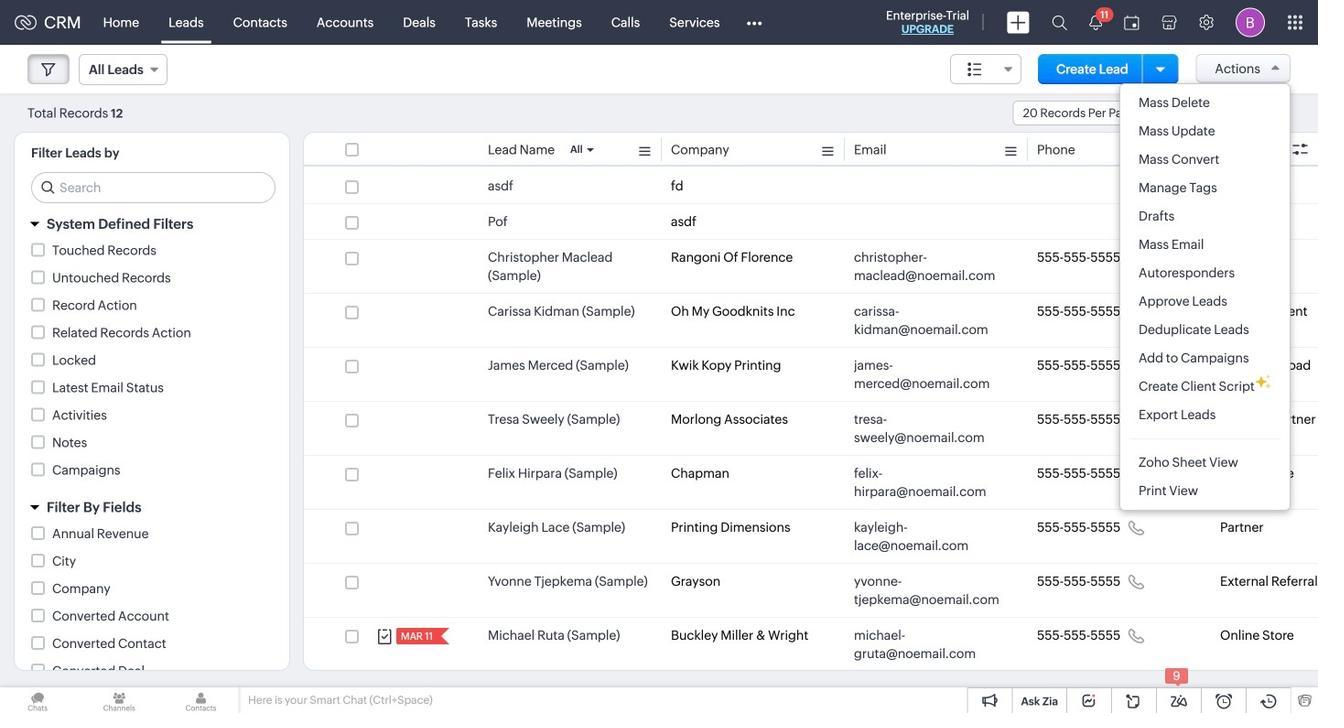 Task type: vqa. For each thing, say whether or not it's contained in the screenshot.
signals icon
no



Task type: describe. For each thing, give the bounding box(es) containing it.
channels image
[[82, 688, 157, 713]]

profile element
[[1225, 0, 1276, 44]]

Other Modules field
[[735, 8, 774, 37]]

size image
[[968, 61, 982, 78]]

contacts image
[[163, 688, 239, 713]]

profile image
[[1236, 8, 1265, 37]]

none field size
[[950, 54, 1022, 84]]



Task type: locate. For each thing, give the bounding box(es) containing it.
create menu image
[[1007, 11, 1030, 33]]

calendar image
[[1124, 15, 1140, 30]]

search image
[[1052, 15, 1067, 30]]

search element
[[1041, 0, 1078, 45]]

chats image
[[0, 688, 75, 713]]

Search text field
[[32, 173, 275, 202]]

create menu element
[[996, 0, 1041, 44]]

None field
[[79, 54, 167, 85], [950, 54, 1022, 84], [1013, 101, 1160, 125], [79, 54, 167, 85], [1013, 101, 1160, 125]]

row group
[[304, 168, 1318, 713]]

logo image
[[15, 15, 37, 30]]

navigation
[[1228, 100, 1291, 126]]

signals element
[[1078, 0, 1113, 45]]



